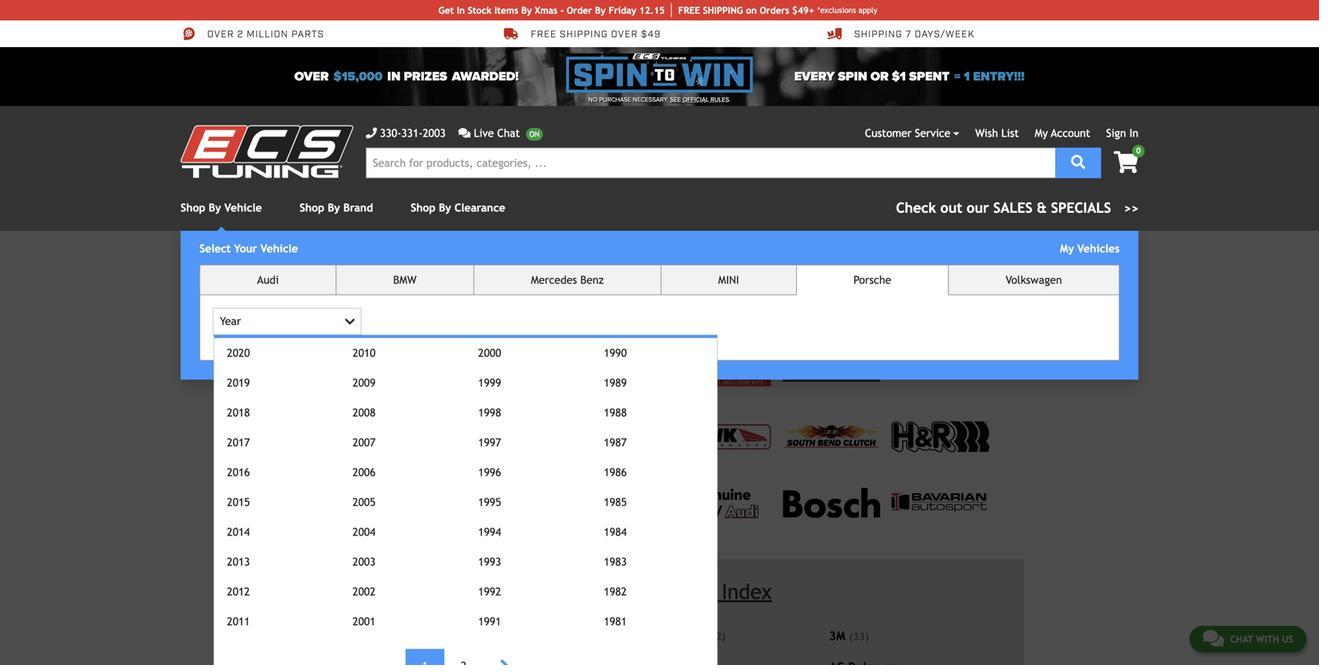 Task type: describe. For each thing, give the bounding box(es) containing it.
search image
[[1072, 155, 1086, 169]]

my account
[[1035, 127, 1091, 139]]

shop by brand link
[[300, 201, 373, 214]]

porsche
[[854, 274, 892, 286]]

sales
[[994, 200, 1033, 216]]

0 vertical spatial brand
[[344, 201, 373, 214]]

vehicle for select your vehicle
[[261, 242, 298, 255]]

bosch logo image
[[783, 488, 881, 518]]

1994
[[478, 526, 501, 538]]

330-331-2003 link
[[366, 125, 446, 141]]

no purchase necessary. see official rules .
[[589, 96, 731, 104]]

chat with us
[[1231, 634, 1294, 645]]

2007
[[353, 436, 376, 449]]

=
[[955, 69, 961, 84]]

2021
[[837, 259, 861, 271]]

mini for 2021 mini cooper s 5 door b46c
[[864, 259, 887, 271]]

0 vertical spatial 5
[[936, 259, 942, 271]]

assembled%20by%20ecs logo image
[[674, 355, 771, 387]]

x mini
[[309, 335, 336, 344]]

spent
[[909, 69, 950, 84]]

brand index
[[662, 580, 772, 604]]

genuine%20bmw logo image
[[583, 487, 644, 519]]

ecs tuning image
[[181, 125, 353, 178]]

vehicle for shop by vehicle
[[224, 201, 262, 214]]

1985
[[604, 496, 627, 509]]

2008
[[353, 406, 376, 419]]

1988
[[604, 406, 627, 419]]

page
[[336, 254, 355, 265]]

.
[[730, 96, 731, 104]]

2004
[[353, 526, 376, 538]]

2020
[[227, 347, 250, 359]]

with
[[1256, 634, 1280, 645]]

shop for shop by vehicle link
[[181, 201, 205, 214]]

turner%20motorsport logo image
[[565, 361, 662, 381]]

home page link
[[309, 254, 363, 265]]

purchase
[[599, 96, 631, 104]]

sales & specials
[[994, 200, 1112, 216]]

stoptech logo image
[[455, 495, 553, 511]]

live chat link
[[458, 125, 543, 141]]

mini for x mini
[[321, 335, 336, 344]]

$49+
[[792, 5, 815, 16]]

shipping
[[855, 28, 903, 41]]

live chat
[[474, 127, 520, 139]]

every spin or $1 spent = 1 entry!!!
[[795, 69, 1025, 84]]

s
[[927, 259, 934, 271]]

my account link
[[1035, 127, 1091, 139]]

$15,000
[[334, 69, 383, 84]]

clearance
[[455, 201, 505, 214]]

1992
[[478, 586, 501, 598]]

shop for shop by brand link
[[300, 201, 324, 214]]

b46c
[[971, 259, 997, 271]]

account
[[1051, 127, 1091, 139]]

sales & specials link
[[896, 197, 1139, 218]]

Search text field
[[366, 148, 1056, 178]]

2 horizontal spatial brand
[[662, 580, 716, 604]]

schwaben logo image
[[783, 359, 881, 382]]

million
[[247, 28, 288, 41]]

shop by clearance
[[411, 201, 505, 214]]

330-331-2003
[[380, 127, 446, 139]]

2015
[[227, 496, 250, 509]]

1991
[[478, 615, 501, 628]]

wish list link
[[976, 127, 1019, 139]]

official
[[683, 96, 709, 104]]

$1
[[892, 69, 906, 84]]

*exclusions
[[818, 5, 856, 15]]

by up bmw
[[390, 254, 401, 265]]

stock
[[468, 5, 492, 16]]

2019
[[227, 377, 250, 389]]

index
[[722, 580, 772, 604]]

items
[[495, 5, 519, 16]]

in
[[387, 69, 401, 84]]

audi
[[257, 274, 279, 286]]

1 horizontal spatial chat
[[1231, 634, 1254, 645]]

7
[[906, 28, 912, 41]]

select
[[200, 242, 231, 255]]

shop by vehicle
[[181, 201, 262, 214]]

ping
[[723, 5, 743, 16]]

shop by vehicle link
[[181, 201, 262, 214]]

entry!!!
[[973, 69, 1025, 84]]

shipping 7 days/week link
[[828, 27, 975, 41]]

supersprint logo image
[[565, 430, 662, 444]]

your
[[234, 242, 257, 255]]

parts
[[291, 28, 324, 41]]

genuine%20volkswagen%20audi logo image
[[684, 487, 761, 519]]

live
[[474, 127, 494, 139]]

by left xmas
[[521, 5, 532, 16]]

2009
[[353, 377, 376, 389]]

2021 mini cooper s 5 door b46c
[[837, 259, 997, 271]]

south%20bend%20clutch logo image
[[783, 425, 881, 449]]

1 horizontal spatial door
[[945, 259, 968, 271]]

0 vertical spatial shop by brand
[[300, 201, 373, 214]]

*exclusions apply link
[[818, 4, 878, 16]]

1986
[[604, 466, 627, 479]]

by up home page link
[[328, 201, 340, 214]]

over
[[611, 28, 638, 41]]

in for get
[[457, 5, 465, 16]]

331-
[[402, 127, 423, 139]]

over for over 2 million parts
[[207, 28, 234, 41]]

apply
[[859, 5, 878, 15]]

free ship ping on orders $49+ *exclusions apply
[[678, 5, 878, 16]]

orders
[[760, 5, 790, 16]]



Task type: locate. For each thing, give the bounding box(es) containing it.
brand up page
[[344, 201, 373, 214]]

1 vertical spatial vehicle
[[261, 242, 298, 255]]

0 vertical spatial in
[[457, 5, 465, 16]]

in for sign
[[1130, 127, 1139, 139]]

by up the select
[[209, 201, 221, 214]]

shop up the home
[[300, 201, 324, 214]]

shop for shop by clearance link
[[411, 201, 436, 214]]

tab list
[[200, 265, 1120, 665]]

service
[[915, 127, 951, 139]]

0 horizontal spatial my
[[1035, 127, 1048, 139]]

angle right image
[[500, 656, 509, 665]]

1 vertical spatial brand
[[404, 254, 429, 265]]

h%26r logo image
[[892, 422, 990, 452]]

ecs logo image
[[455, 360, 553, 381]]

1987
[[604, 436, 627, 449]]

1 horizontal spatial in
[[1130, 127, 1139, 139]]

shop by clearance link
[[411, 201, 505, 214]]

clear link
[[980, 260, 1011, 270]]

in
[[457, 5, 465, 16], [1130, 127, 1139, 139]]

my left account
[[1035, 127, 1048, 139]]

chat right live
[[497, 127, 520, 139]]

1990
[[604, 347, 627, 359]]

specials
[[1052, 200, 1112, 216]]

customer service
[[865, 127, 951, 139]]

1 vertical spatial my
[[1060, 242, 1075, 255]]

3m
[[829, 629, 846, 643]]

1995
[[478, 496, 501, 509]]

5 door
[[332, 429, 356, 438]]

shop by brand
[[300, 201, 373, 214], [366, 254, 429, 265]]

cooper
[[890, 259, 924, 271]]

rules
[[711, 96, 730, 104]]

free shipping over $49
[[531, 28, 661, 41]]

wish list
[[976, 127, 1019, 139]]

year
[[220, 315, 241, 328]]

2002
[[353, 586, 376, 598]]

1 horizontal spatial my
[[1060, 242, 1075, 255]]

my left vehicles on the right top of the page
[[1060, 242, 1075, 255]]

prizes
[[404, 69, 447, 84]]

2003 inside '330-331-2003' link
[[423, 127, 446, 139]]

or
[[871, 69, 889, 84]]

over 2 million parts link
[[181, 27, 324, 41]]

2011
[[227, 615, 250, 628]]

free shipping over $49 link
[[504, 27, 661, 41]]

chat with us link
[[1190, 626, 1307, 653]]

by right order
[[595, 5, 606, 16]]

5 right s
[[936, 259, 942, 271]]

1
[[964, 69, 970, 84]]

1 horizontal spatial mini
[[719, 274, 739, 286]]

0 horizontal spatial door
[[339, 429, 356, 438]]

1 horizontal spatial 2003
[[423, 127, 446, 139]]

shop by brand up home page link
[[300, 201, 373, 214]]

-
[[561, 5, 564, 16]]

1 vertical spatial over
[[295, 69, 329, 84]]

2003 down 2004
[[353, 556, 376, 568]]

1983
[[604, 556, 627, 568]]

vehicle up "x mini"
[[313, 306, 364, 324]]

sign in
[[1107, 127, 1139, 139]]

vehicle up your
[[224, 201, 262, 214]]

0 horizontal spatial brand
[[344, 201, 373, 214]]

(12)
[[706, 631, 726, 643]]

0 horizontal spatial over
[[207, 28, 234, 41]]

2 vertical spatial mini
[[321, 335, 336, 344]]

brand
[[344, 201, 373, 214], [404, 254, 429, 265], [662, 580, 716, 604]]

5 left '2007'
[[332, 429, 337, 438]]

$49
[[641, 28, 661, 41]]

0 vertical spatial over
[[207, 28, 234, 41]]

1 horizontal spatial 5
[[936, 259, 942, 271]]

get
[[439, 5, 454, 16]]

12.15
[[640, 5, 665, 16]]

shop up the select
[[181, 201, 205, 214]]

0 vertical spatial mini
[[864, 259, 887, 271]]

0 vertical spatial 2003
[[423, 127, 446, 139]]

1989
[[604, 377, 627, 389]]

xmas
[[535, 5, 558, 16]]

1999
[[478, 377, 501, 389]]

1 horizontal spatial over
[[295, 69, 329, 84]]

every
[[795, 69, 835, 84]]

over for over $15,000 in prizes
[[295, 69, 329, 84]]

2 horizontal spatial mini
[[864, 259, 887, 271]]

in right the sign
[[1130, 127, 1139, 139]]

phone image
[[366, 128, 377, 139]]

1 vertical spatial 2003
[[353, 556, 376, 568]]

get in stock items by xmas - order by friday 12.15
[[439, 5, 665, 16]]

330-
[[380, 127, 402, 139]]

2018
[[227, 406, 250, 419]]

over $15,000 in prizes
[[295, 69, 447, 84]]

1 vertical spatial mini
[[719, 274, 739, 286]]

over left 2
[[207, 28, 234, 41]]

days/week
[[915, 28, 975, 41]]

0 vertical spatial vehicle
[[224, 201, 262, 214]]

2014
[[227, 526, 250, 538]]

vehicles
[[1078, 242, 1120, 255]]

ecs tuning 'spin to win' contest logo image
[[566, 53, 753, 93]]

customer service button
[[865, 125, 960, 141]]

0 vertical spatial door
[[945, 259, 968, 271]]

1 vertical spatial door
[[339, 429, 356, 438]]

(33)
[[849, 631, 869, 643]]

2
[[237, 28, 244, 41]]

mini
[[864, 259, 887, 271], [719, 274, 739, 286], [321, 335, 336, 344]]

brand up bmw
[[404, 254, 429, 265]]

1997
[[478, 436, 501, 449]]

tab list containing audi
[[200, 265, 1120, 665]]

free
[[678, 5, 700, 16]]

1 horizontal spatial brand
[[404, 254, 429, 265]]

0 horizontal spatial mini
[[321, 335, 336, 344]]

shop right page
[[366, 254, 387, 265]]

list
[[1002, 127, 1019, 139]]

&
[[1037, 200, 1047, 216]]

customer
[[865, 127, 912, 139]]

shopping cart image
[[1114, 151, 1139, 173]]

over inside "link"
[[207, 28, 234, 41]]

shop left clearance
[[411, 201, 436, 214]]

0 horizontal spatial in
[[457, 5, 465, 16]]

door right s
[[945, 259, 968, 271]]

2 vertical spatial brand
[[662, 580, 716, 604]]

comments image
[[458, 128, 471, 139]]

bmw
[[393, 274, 417, 286]]

shop by brand up bmw
[[366, 254, 429, 265]]

friday
[[609, 5, 637, 16]]

shipping
[[560, 28, 608, 41]]

my for my account
[[1035, 127, 1048, 139]]

rennline logo image
[[455, 429, 553, 445]]

sign
[[1107, 127, 1127, 139]]

my vehicles link
[[1060, 242, 1120, 255]]

bavarian%20autosport logo image
[[892, 493, 990, 512]]

home
[[309, 254, 333, 265]]

hawk logo image
[[674, 424, 771, 450]]

0 vertical spatial chat
[[497, 127, 520, 139]]

us
[[1282, 634, 1294, 645]]

brand up '(12)'
[[662, 580, 716, 604]]

see
[[670, 96, 681, 104]]

vehicle up audi
[[261, 242, 298, 255]]

0 vertical spatial my
[[1035, 127, 1048, 139]]

over down parts at the top left
[[295, 69, 329, 84]]

spin
[[838, 69, 868, 84]]

1 vertical spatial in
[[1130, 127, 1139, 139]]

0 horizontal spatial 2003
[[353, 556, 376, 568]]

2012
[[227, 586, 250, 598]]

sign in link
[[1107, 127, 1139, 139]]

2000
[[478, 347, 501, 359]]

0 horizontal spatial chat
[[497, 127, 520, 139]]

2 vertical spatial vehicle
[[313, 306, 364, 324]]

1 vertical spatial chat
[[1231, 634, 1254, 645]]

chat left with
[[1231, 634, 1254, 645]]

1993
[[478, 556, 501, 568]]

by left clearance
[[439, 201, 451, 214]]

0 horizontal spatial 5
[[332, 429, 337, 438]]

1 vertical spatial shop by brand
[[366, 254, 429, 265]]

mercedes benz
[[531, 274, 604, 286]]

1984
[[604, 526, 627, 538]]

2001
[[353, 615, 376, 628]]

door down 2008 on the bottom left
[[339, 429, 356, 438]]

over
[[207, 28, 234, 41], [295, 69, 329, 84]]

1 vertical spatial 5
[[332, 429, 337, 438]]

in right get
[[457, 5, 465, 16]]

over 2 million parts
[[207, 28, 324, 41]]

alzor logo image
[[892, 363, 990, 378]]

my for my vehicles
[[1060, 242, 1075, 255]]

volkswagen
[[1006, 274, 1062, 286]]

2003 left the comments icon
[[423, 127, 446, 139]]

select your vehicle
[[200, 242, 298, 255]]

2013
[[227, 556, 250, 568]]

2006
[[353, 466, 376, 479]]

on
[[746, 5, 757, 16]]

door
[[945, 259, 968, 271], [339, 429, 356, 438]]

shipping 7 days/week
[[855, 28, 975, 41]]

benz
[[581, 274, 604, 286]]



Task type: vqa. For each thing, say whether or not it's contained in the screenshot.
top Add to Wish List icon
no



